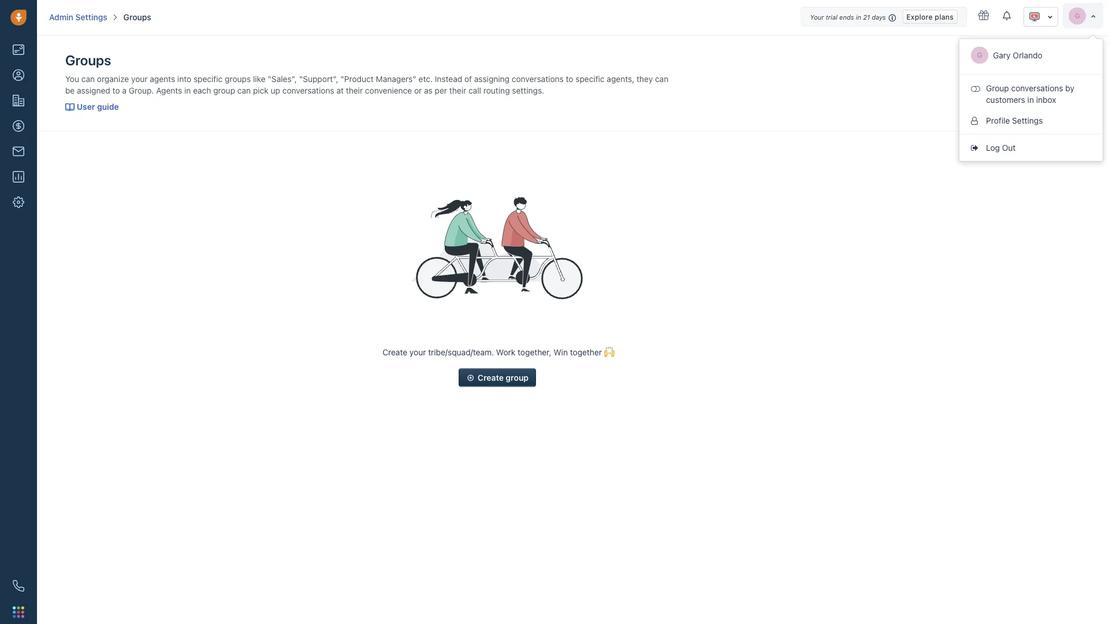 Task type: locate. For each thing, give the bounding box(es) containing it.
call
[[469, 85, 482, 95]]

2 horizontal spatial in
[[1028, 95, 1035, 104]]

your up the 'group.'
[[131, 74, 148, 83]]

create for create group
[[478, 373, 504, 382]]

sign out image
[[972, 144, 981, 152]]

can up assigned
[[81, 74, 95, 83]]

work
[[497, 347, 516, 357]]

1 horizontal spatial can
[[238, 85, 251, 95]]

can right they
[[656, 74, 669, 83]]

1 horizontal spatial group
[[506, 373, 529, 382]]

a
[[122, 85, 127, 95]]

0 horizontal spatial conversations
[[283, 85, 335, 95]]

in inside groups you can organize your agents into specific groups like "sales", "support", "product managers" etc. instead of assigning conversations to specific agents, they can be assigned to a group. agents in each group can pick up conversations at their convenience or as per their call routing settings.
[[184, 85, 191, 95]]

ic_add_segment image
[[466, 371, 476, 385]]

days
[[872, 14, 887, 21]]

1 horizontal spatial ic_arrow_down image
[[1091, 13, 1097, 20]]

groups up you
[[65, 52, 111, 68]]

per
[[435, 85, 447, 95]]

in down 'into' in the left top of the page
[[184, 85, 191, 95]]

your
[[811, 14, 825, 21]]

0 horizontal spatial in
[[184, 85, 191, 95]]

1 horizontal spatial specific
[[576, 74, 605, 83]]

21
[[864, 14, 871, 21]]

menu
[[960, 38, 1104, 162]]

groups inside groups you can organize your agents into specific groups like "sales", "support", "product managers" etc. instead of assigning conversations to specific agents, they can be assigned to a group. agents in each group can pick up conversations at their convenience or as per their call routing settings.
[[65, 52, 111, 68]]

user guide icon image
[[65, 103, 75, 111]]

create group
[[478, 373, 529, 382]]

can down the "groups"
[[238, 85, 251, 95]]

0 horizontal spatial specific
[[194, 74, 223, 83]]

1 horizontal spatial to
[[566, 74, 574, 83]]

1 horizontal spatial create
[[478, 373, 504, 382]]

conversations up inbox
[[1012, 83, 1064, 93]]

1 vertical spatial to
[[113, 85, 120, 95]]

group down the "groups"
[[213, 85, 235, 95]]

tribe/squad/team.
[[429, 347, 494, 357]]

groups
[[124, 12, 151, 22], [65, 52, 111, 68]]

to left agents,
[[566, 74, 574, 83]]

ic_arrow_down image
[[1048, 13, 1054, 21], [1091, 13, 1097, 20]]

their down instead
[[450, 85, 467, 95]]

convenience
[[365, 85, 412, 95]]

explore plans
[[907, 13, 954, 21]]

create
[[383, 347, 408, 357], [478, 373, 504, 382]]

group
[[213, 85, 235, 95], [506, 373, 529, 382]]

0 vertical spatial to
[[566, 74, 574, 83]]

missing translation "unavailable" for locale "en-us" image
[[1030, 11, 1041, 23]]

in
[[857, 14, 862, 21], [184, 85, 191, 95], [1028, 95, 1035, 104]]

conversations up settings.
[[512, 74, 564, 83]]

admin settings
[[49, 12, 107, 22]]

up
[[271, 85, 280, 95]]

admin
[[49, 12, 73, 22]]

2 horizontal spatial conversations
[[1012, 83, 1064, 93]]

to
[[566, 74, 574, 83], [113, 85, 120, 95]]

assigned
[[77, 85, 110, 95]]

log out link
[[960, 137, 1104, 158]]

0 horizontal spatial their
[[346, 85, 363, 95]]

group inside groups you can organize your agents into specific groups like "sales", "support", "product managers" etc. instead of assigning conversations to specific agents, they can be assigned to a group. agents in each group can pick up conversations at their convenience or as per their call routing settings.
[[213, 85, 235, 95]]

into
[[177, 74, 191, 83]]

profile settings
[[987, 116, 1044, 125]]

0 horizontal spatial your
[[131, 74, 148, 83]]

pick
[[253, 85, 269, 95]]

bell regular image
[[1004, 10, 1013, 21]]

conversations
[[512, 74, 564, 83], [1012, 83, 1064, 93], [283, 85, 335, 95]]

create inside button
[[478, 373, 504, 382]]

user o image
[[972, 116, 981, 125]]

conversations down "support",
[[283, 85, 335, 95]]

freshworks switcher image
[[13, 607, 24, 618]]

1 vertical spatial create
[[478, 373, 504, 382]]

1 their from the left
[[346, 85, 363, 95]]

user guide
[[77, 102, 119, 111]]

0 horizontal spatial ic_arrow_down image
[[1048, 13, 1054, 21]]

1 vertical spatial groups
[[65, 52, 111, 68]]

group down work
[[506, 373, 529, 382]]

like
[[253, 74, 266, 83]]

0 horizontal spatial create
[[383, 347, 408, 357]]

0 vertical spatial group
[[213, 85, 235, 95]]

be
[[65, 85, 75, 95]]

settings
[[1013, 116, 1044, 125]]

"sales",
[[268, 74, 297, 83]]

to left a
[[113, 85, 120, 95]]

2 their from the left
[[450, 85, 467, 95]]

1 horizontal spatial their
[[450, 85, 467, 95]]

your
[[131, 74, 148, 83], [410, 347, 426, 357]]

phone element
[[7, 575, 30, 598]]

specific left agents,
[[576, 74, 605, 83]]

specific
[[194, 74, 223, 83], [576, 74, 605, 83]]

1 vertical spatial group
[[506, 373, 529, 382]]

0 vertical spatial groups
[[124, 12, 151, 22]]

🙌
[[605, 347, 613, 357]]

your trial ends in 21 days
[[811, 14, 887, 21]]

in left inbox
[[1028, 95, 1035, 104]]

your left tribe/squad/team.
[[410, 347, 426, 357]]

in left the 21
[[857, 14, 862, 21]]

you
[[65, 74, 79, 83]]

trial
[[827, 14, 838, 21]]

as
[[424, 85, 433, 95]]

0 vertical spatial your
[[131, 74, 148, 83]]

1 horizontal spatial conversations
[[512, 74, 564, 83]]

specific up each
[[194, 74, 223, 83]]

settings
[[75, 12, 107, 22]]

your inside groups you can organize your agents into specific groups like "sales", "support", "product managers" etc. instead of assigning conversations to specific agents, they can be assigned to a group. agents in each group can pick up conversations at their convenience or as per their call routing settings.
[[131, 74, 148, 83]]

groups right settings
[[124, 12, 151, 22]]

0 horizontal spatial group
[[213, 85, 235, 95]]

profile
[[987, 116, 1011, 125]]

0 vertical spatial create
[[383, 347, 408, 357]]

1 horizontal spatial in
[[857, 14, 862, 21]]

routing
[[484, 85, 510, 95]]

1 vertical spatial your
[[410, 347, 426, 357]]

create group button
[[459, 368, 537, 387]]

at
[[337, 85, 344, 95]]

their down "product
[[346, 85, 363, 95]]

1 specific from the left
[[194, 74, 223, 83]]

log out
[[987, 143, 1017, 152]]

profile settings link
[[960, 110, 1104, 131]]

1 horizontal spatial groups
[[124, 12, 151, 22]]

0 horizontal spatial groups
[[65, 52, 111, 68]]

their
[[346, 85, 363, 95], [450, 85, 467, 95]]

can
[[81, 74, 95, 83], [656, 74, 669, 83], [238, 85, 251, 95]]

0 horizontal spatial to
[[113, 85, 120, 95]]



Task type: vqa. For each thing, say whether or not it's contained in the screenshot.
the Log Out
yes



Task type: describe. For each thing, give the bounding box(es) containing it.
admin settings link
[[49, 12, 107, 23]]

create your tribe/squad/team. work together, win together 🙌
[[383, 347, 613, 357]]

group conversations by customers in inbox link
[[960, 78, 1104, 110]]

group conversations by customers in inbox
[[987, 83, 1075, 104]]

settings.
[[512, 85, 545, 95]]

agents
[[150, 74, 175, 83]]

win
[[554, 347, 568, 357]]

2 specific from the left
[[576, 74, 605, 83]]

ic_info_icon image
[[889, 13, 897, 23]]

log
[[987, 143, 1001, 152]]

explore plans button
[[903, 10, 958, 24]]

plans
[[936, 13, 954, 21]]

of
[[465, 74, 472, 83]]

group inside button
[[506, 373, 529, 382]]

ends
[[840, 14, 855, 21]]

explore
[[907, 13, 934, 21]]

managers"
[[376, 74, 417, 83]]

user
[[77, 102, 95, 111]]

or
[[415, 85, 422, 95]]

create for create your tribe/squad/team. work together, win together 🙌
[[383, 347, 408, 357]]

instead
[[435, 74, 463, 83]]

0 horizontal spatial can
[[81, 74, 95, 83]]

user guide link
[[65, 102, 119, 111]]

in inside group conversations by customers in inbox
[[1028, 95, 1035, 104]]

out
[[1003, 143, 1017, 152]]

phone image
[[13, 580, 24, 592]]

together,
[[518, 347, 552, 357]]

etc.
[[419, 74, 433, 83]]

agents,
[[607, 74, 635, 83]]

assigning
[[475, 74, 510, 83]]

guide
[[97, 102, 119, 111]]

together
[[570, 347, 602, 357]]

organize
[[97, 74, 129, 83]]

group
[[987, 83, 1010, 93]]

each
[[193, 85, 211, 95]]

customers
[[987, 95, 1026, 104]]

groups
[[225, 74, 251, 83]]

1 horizontal spatial your
[[410, 347, 426, 357]]

inbox
[[1037, 95, 1057, 104]]

groups for groups
[[124, 12, 151, 22]]

they
[[637, 74, 653, 83]]

agents
[[156, 85, 182, 95]]

"support",
[[299, 74, 338, 83]]

menu containing group conversations by customers in inbox
[[960, 38, 1104, 162]]

"product
[[341, 74, 374, 83]]

by
[[1066, 83, 1075, 93]]

2 horizontal spatial can
[[656, 74, 669, 83]]

groups you can organize your agents into specific groups like "sales", "support", "product managers" etc. instead of assigning conversations to specific agents, they can be assigned to a group. agents in each group can pick up conversations at their convenience or as per their call routing settings.
[[65, 52, 669, 95]]

conversations inside group conversations by customers in inbox
[[1012, 83, 1064, 93]]

groups for groups you can organize your agents into specific groups like "sales", "support", "product managers" etc. instead of assigning conversations to specific agents, they can be assigned to a group. agents in each group can pick up conversations at their convenience or as per their call routing settings.
[[65, 52, 111, 68]]

group.
[[129, 85, 154, 95]]



